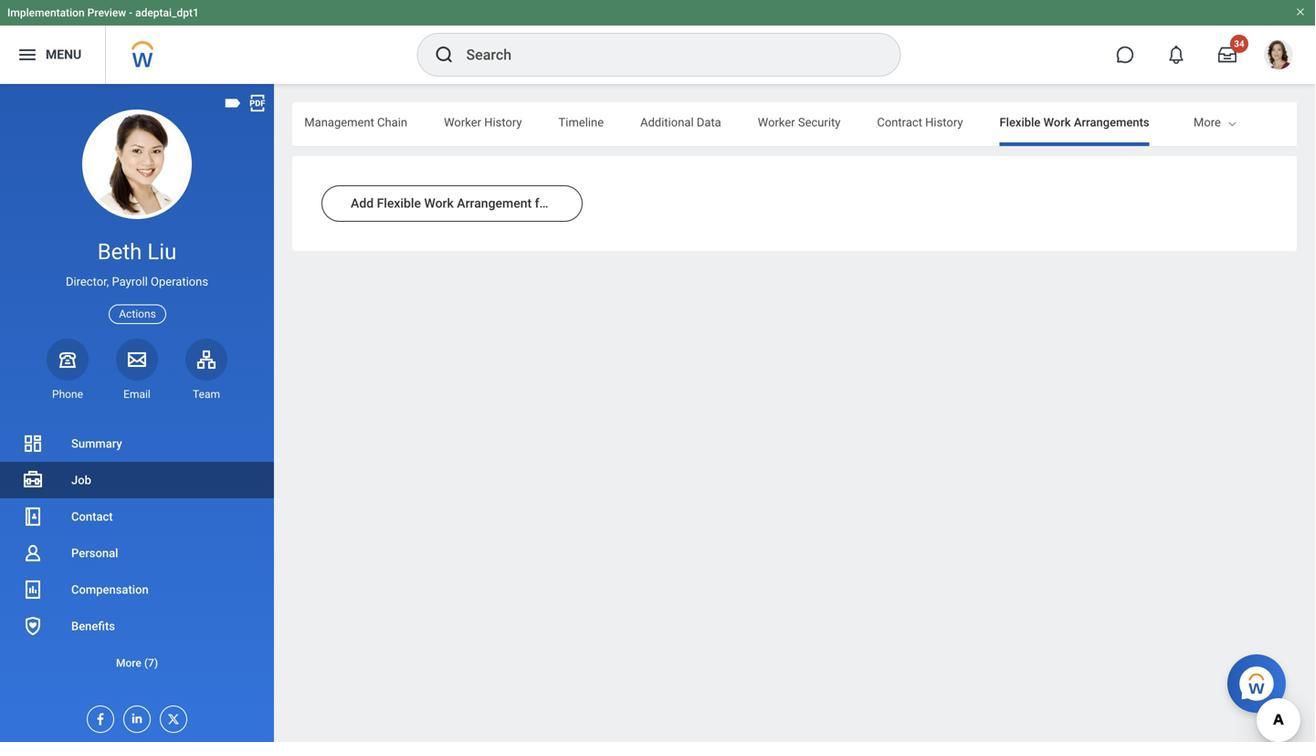 Task type: describe. For each thing, give the bounding box(es) containing it.
view team image
[[196, 349, 217, 371]]

compensation image
[[22, 579, 44, 601]]

summary image
[[22, 433, 44, 455]]

job image
[[22, 470, 44, 492]]

34 button
[[1208, 35, 1249, 75]]

implementation preview -   adeptai_dpt1
[[7, 6, 199, 19]]

-
[[129, 6, 133, 19]]

benefits
[[71, 620, 115, 634]]

operations
[[151, 275, 208, 289]]

worker inside button
[[555, 196, 595, 211]]

summary link
[[0, 426, 274, 462]]

more (7)
[[116, 657, 158, 670]]

for
[[535, 196, 551, 211]]

additional data
[[641, 116, 722, 129]]

work inside button
[[424, 196, 454, 211]]

team link
[[185, 339, 227, 402]]

beth
[[97, 239, 142, 265]]

history for worker history
[[484, 116, 522, 129]]

director,
[[66, 275, 109, 289]]

linkedin image
[[124, 707, 144, 726]]

worker security
[[758, 116, 841, 129]]

actions button
[[109, 305, 166, 324]]

phone button
[[47, 339, 89, 402]]

search image
[[434, 44, 455, 66]]

data
[[697, 116, 722, 129]]

actions
[[119, 308, 156, 321]]

justify image
[[16, 44, 38, 66]]

preview
[[87, 6, 126, 19]]

additional
[[641, 116, 694, 129]]

contact image
[[22, 506, 44, 528]]

mail image
[[126, 349, 148, 371]]

job
[[71, 474, 91, 487]]

arrangements
[[1074, 116, 1150, 129]]

director, payroll operations
[[66, 275, 208, 289]]

timeline
[[559, 116, 604, 129]]

personal link
[[0, 535, 274, 572]]

payroll
[[112, 275, 148, 289]]

phone image
[[55, 349, 80, 371]]

worker history
[[444, 116, 522, 129]]

team beth liu element
[[185, 387, 227, 402]]

view printable version (pdf) image
[[248, 93, 268, 113]]

beth liu
[[97, 239, 177, 265]]

inbox large image
[[1219, 46, 1237, 64]]

security
[[798, 116, 841, 129]]

history for contract history
[[926, 116, 963, 129]]

arrangement
[[457, 196, 532, 211]]

notifications large image
[[1168, 46, 1186, 64]]

profile logan mcneil image
[[1264, 40, 1294, 73]]

work inside tab list
[[1044, 116, 1071, 129]]

contract history
[[877, 116, 963, 129]]

implementation
[[7, 6, 85, 19]]

phone beth liu element
[[47, 387, 89, 402]]

tag image
[[223, 93, 243, 113]]

34
[[1235, 38, 1245, 49]]

management
[[305, 116, 374, 129]]

chain
[[377, 116, 408, 129]]

benefits link
[[0, 608, 274, 645]]

add
[[351, 196, 374, 211]]



Task type: locate. For each thing, give the bounding box(es) containing it.
(7)
[[144, 657, 158, 670]]

1 vertical spatial work
[[424, 196, 454, 211]]

contract
[[877, 116, 923, 129]]

worker left security
[[758, 116, 795, 129]]

tab list containing management chain
[[0, 102, 1150, 146]]

1 vertical spatial flexible
[[377, 196, 421, 211]]

flexible
[[1000, 116, 1041, 129], [377, 196, 421, 211]]

Search Workday  search field
[[466, 35, 863, 75]]

team
[[193, 388, 220, 401]]

menu button
[[0, 26, 105, 84]]

1 horizontal spatial worker
[[555, 196, 595, 211]]

summary
[[71, 437, 122, 451]]

0 vertical spatial work
[[1044, 116, 1071, 129]]

history
[[484, 116, 522, 129], [926, 116, 963, 129]]

tab list
[[0, 102, 1150, 146]]

email button
[[116, 339, 158, 402]]

menu banner
[[0, 0, 1316, 84]]

compensation link
[[0, 572, 274, 608]]

more
[[1194, 116, 1221, 129], [116, 657, 141, 670]]

more (7) button
[[0, 645, 274, 682]]

benefits image
[[22, 616, 44, 638]]

personal image
[[22, 543, 44, 565]]

worker for worker history
[[444, 116, 481, 129]]

2 history from the left
[[926, 116, 963, 129]]

0 horizontal spatial more
[[116, 657, 141, 670]]

more left (7)
[[116, 657, 141, 670]]

more inside dropdown button
[[116, 657, 141, 670]]

menu
[[46, 47, 82, 62]]

contact
[[71, 510, 113, 524]]

job link
[[0, 462, 274, 499]]

list containing summary
[[0, 426, 274, 682]]

personal
[[71, 547, 118, 561]]

more for more (7)
[[116, 657, 141, 670]]

phone
[[52, 388, 83, 401]]

add flexible work arrangement for worker
[[351, 196, 595, 211]]

more down inbox large image
[[1194, 116, 1221, 129]]

management chain
[[305, 116, 408, 129]]

1 horizontal spatial more
[[1194, 116, 1221, 129]]

1 horizontal spatial work
[[1044, 116, 1071, 129]]

email beth liu element
[[116, 387, 158, 402]]

1 horizontal spatial flexible
[[1000, 116, 1041, 129]]

contact link
[[0, 499, 274, 535]]

compensation
[[71, 583, 149, 597]]

close environment banner image
[[1296, 6, 1306, 17]]

worker down search image on the left
[[444, 116, 481, 129]]

flexible inside tab list
[[1000, 116, 1041, 129]]

adeptai_dpt1
[[135, 6, 199, 19]]

0 vertical spatial more
[[1194, 116, 1221, 129]]

more for more
[[1194, 116, 1221, 129]]

0 horizontal spatial history
[[484, 116, 522, 129]]

liu
[[147, 239, 177, 265]]

worker for worker security
[[758, 116, 795, 129]]

facebook image
[[88, 707, 108, 727]]

x image
[[161, 707, 181, 727]]

history left timeline
[[484, 116, 522, 129]]

navigation pane region
[[0, 84, 274, 743]]

worker
[[444, 116, 481, 129], [758, 116, 795, 129], [555, 196, 595, 211]]

0 horizontal spatial worker
[[444, 116, 481, 129]]

flexible inside button
[[377, 196, 421, 211]]

work left arrangements
[[1044, 116, 1071, 129]]

list
[[0, 426, 274, 682]]

1 history from the left
[[484, 116, 522, 129]]

work left arrangement
[[424, 196, 454, 211]]

email
[[123, 388, 151, 401]]

0 vertical spatial flexible
[[1000, 116, 1041, 129]]

worker right for
[[555, 196, 595, 211]]

more (7) button
[[0, 653, 274, 675]]

work
[[1044, 116, 1071, 129], [424, 196, 454, 211]]

add flexible work arrangement for worker button
[[322, 185, 595, 222]]

1 vertical spatial more
[[116, 657, 141, 670]]

0 horizontal spatial work
[[424, 196, 454, 211]]

1 horizontal spatial history
[[926, 116, 963, 129]]

history right contract on the top
[[926, 116, 963, 129]]

flexible work arrangements
[[1000, 116, 1150, 129]]

2 horizontal spatial worker
[[758, 116, 795, 129]]

0 horizontal spatial flexible
[[377, 196, 421, 211]]



Task type: vqa. For each thing, say whether or not it's contained in the screenshot.
Work inside the button
yes



